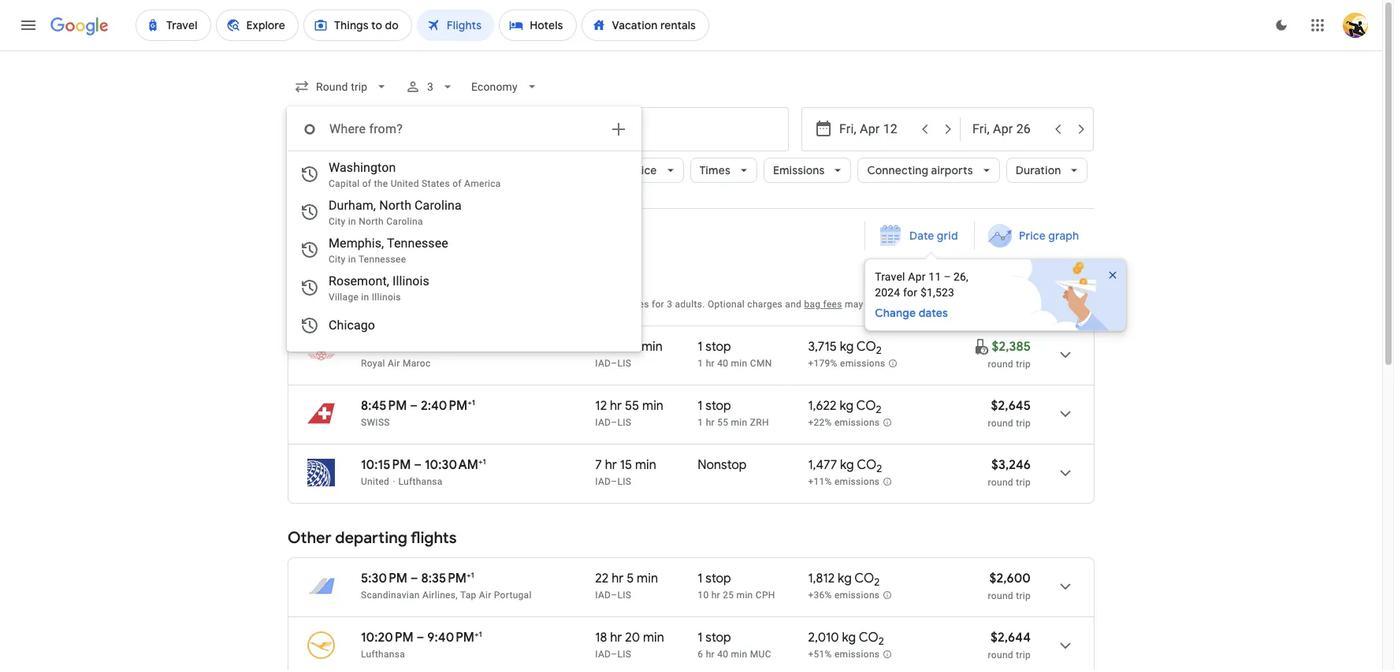 Task type: describe. For each thing, give the bounding box(es) containing it.
+ for 10:30 am
[[479, 457, 483, 467]]

1 vertical spatial carolina
[[387, 216, 423, 227]]

trip for $2,644
[[1017, 650, 1031, 661]]

10:15 pm
[[361, 457, 411, 473]]

best
[[288, 274, 321, 294]]

loading results progress bar
[[0, 50, 1383, 54]]

– inside 22 hr 5 min iad – lis
[[611, 590, 618, 601]]

7 hr 15 min iad – lis
[[596, 457, 657, 487]]

other departing flights
[[288, 528, 457, 548]]

where
[[330, 121, 366, 136]]

1 stop flight. element for 12 hr 55 min
[[698, 398, 732, 416]]

0 vertical spatial carolina
[[415, 198, 462, 213]]

$2,644
[[991, 630, 1031, 646]]

co for 1,477
[[857, 457, 877, 473]]

round for $2,644
[[989, 650, 1014, 661]]

12:20 pm
[[422, 339, 473, 355]]

passenger assistance button
[[895, 299, 992, 310]]

close image
[[1107, 269, 1120, 282]]

in for rosemont, illinois
[[361, 292, 369, 303]]

stop for 12 hr 55 min
[[706, 398, 732, 414]]

– inside 18 hr 20 min iad – lis
[[611, 649, 618, 660]]

1 stop 10 hr 25 min cph
[[698, 571, 776, 601]]

1 stop 6 hr 40 min muc
[[698, 630, 772, 660]]

village
[[329, 292, 359, 303]]

– inside 9:05 pm – 12:20 pm royal air maroc
[[411, 339, 419, 355]]

total duration 7 hr 15 min. element
[[596, 457, 698, 475]]

rosemont,
[[329, 274, 389, 289]]

prices
[[346, 224, 379, 238]]

7
[[596, 457, 602, 473]]

22 hr 5 min iad – lis
[[596, 571, 658, 601]]

round for $3,246
[[989, 477, 1014, 488]]

0 vertical spatial tennessee
[[387, 236, 449, 251]]

1 vertical spatial air
[[479, 590, 492, 601]]

apr 11 – 26, 2024
[[875, 270, 969, 299]]

flight details. leaves dulles international airport at 8:45 pm on friday, april 12 and arrives at humberto delgado airport at 2:40 pm on saturday, april 13. image
[[1047, 395, 1085, 433]]

flight details. leaves dulles international airport at 9:05 pm on friday, april 12 and arrives at humberto delgado airport at 12:20 pm on saturday, april 13. image
[[1047, 336, 1085, 374]]

durham,
[[329, 198, 376, 213]]

based
[[323, 299, 350, 310]]

portugal
[[494, 590, 532, 601]]

9:05 pm – 12:20 pm royal air maroc
[[361, 339, 473, 369]]

stop for 10 hr 15 min
[[706, 339, 732, 355]]

+51% emissions
[[809, 649, 880, 660]]

1 trip from the top
[[1017, 359, 1031, 370]]

co for 1,622
[[857, 398, 876, 414]]

min inside 7 hr 15 min iad – lis
[[636, 457, 657, 473]]

flights for other departing flights
[[411, 528, 457, 548]]

hr inside 12 hr 55 min iad – lis
[[610, 398, 622, 414]]

55 inside the 1 stop 1 hr 55 min zrh
[[718, 417, 729, 428]]

3246 US dollars text field
[[992, 457, 1031, 473]]

15 for 7
[[620, 457, 633, 473]]

flights for best departing flights
[[400, 274, 446, 294]]

change appearance image
[[1263, 6, 1301, 44]]

adults.
[[675, 299, 705, 310]]

3 inside '3' popup button
[[428, 80, 434, 93]]

grid
[[938, 229, 959, 243]]

capital
[[329, 178, 360, 189]]

enter your origin dialog
[[287, 106, 642, 352]]

iad for 22
[[596, 590, 611, 601]]

stop for 18 hr 20 min
[[706, 630, 732, 646]]

1 carry-on bag
[[358, 163, 434, 177]]

– inside 10:15 pm – 10:30 am + 1
[[414, 457, 422, 473]]

2:40 pm
[[421, 398, 468, 414]]

Departure time: 8:45 PM. text field
[[361, 398, 407, 414]]

1 round from the top
[[989, 359, 1014, 370]]

5
[[627, 571, 634, 587]]

by:
[[1054, 296, 1070, 311]]

1 inside 10:15 pm – 10:30 am + 1
[[483, 457, 486, 467]]

hr inside 18 hr 20 min iad – lis
[[610, 630, 622, 646]]

Departure time: 5:30 PM. text field
[[361, 571, 408, 587]]

durham, north carolina city in north carolina
[[329, 198, 462, 227]]

washington capital of the united states of america
[[329, 160, 501, 189]]

2024 for apr 12 – 26, 2024
[[468, 224, 495, 238]]

– inside 10:20 pm – 9:40 pm + 1
[[417, 630, 425, 646]]

1 down adults.
[[698, 339, 703, 355]]

3 button
[[399, 68, 462, 106]]

2 for 1,812
[[875, 576, 880, 589]]

2644 US dollars text field
[[991, 630, 1031, 646]]

6
[[698, 649, 704, 660]]

date
[[910, 229, 935, 243]]

rosemont, illinois, from your search history option
[[288, 269, 641, 307]]

round trip
[[989, 359, 1031, 370]]

10 inside 10 hr 15 min iad – lis
[[596, 339, 609, 355]]

9:05 pm
[[361, 339, 408, 355]]

price graph button
[[978, 222, 1092, 250]]

15 for 10
[[627, 339, 639, 355]]

5:30 pm
[[361, 571, 408, 587]]

hr inside 1 stop 10 hr 25 min cph
[[712, 590, 721, 601]]

1 vertical spatial north
[[359, 216, 384, 227]]

1 stop flight. element for 18 hr 20 min
[[698, 630, 732, 648]]

required
[[557, 299, 593, 310]]

iad for 18
[[596, 649, 611, 660]]

flight details. leaves dulles international airport at 5:30 pm on friday, april 12 and arrives at humberto delgado airport at 8:35 pm on saturday, april 13. image
[[1047, 568, 1085, 606]]

8:35 pm
[[421, 571, 467, 587]]

hr inside 1 stop 1 hr 40 min cmn
[[706, 358, 715, 369]]

stop for 22 hr 5 min
[[706, 571, 732, 587]]

+ for 2:40 pm
[[468, 397, 472, 408]]

+ for 8:35 pm
[[467, 570, 471, 580]]

convenience
[[410, 299, 465, 310]]

ranked
[[288, 299, 320, 310]]

Departure time: 9:05 PM. text field
[[361, 339, 408, 355]]

other
[[288, 528, 332, 548]]

Departure text field
[[840, 108, 912, 151]]

hr inside 22 hr 5 min iad – lis
[[612, 571, 624, 587]]

min inside 1 stop 10 hr 25 min cph
[[737, 590, 753, 601]]

22
[[596, 571, 609, 587]]

for inside for $1,523 change dates
[[904, 286, 918, 299]]

main content containing best departing flights
[[288, 222, 1143, 670]]

10:15 pm – 10:30 am + 1
[[361, 457, 486, 473]]

city inside 'memphis, tennessee city in tennessee'
[[329, 254, 346, 265]]

duration button
[[1007, 151, 1089, 189]]

track
[[315, 224, 343, 238]]

swiss
[[361, 417, 390, 428]]

iad for 7
[[596, 476, 611, 487]]

total duration 10 hr 15 min. element
[[596, 339, 698, 357]]

memphis, tennessee city in tennessee
[[329, 236, 449, 265]]

iad for 12
[[596, 417, 611, 428]]

apr for 12 – 26,
[[406, 224, 425, 238]]

layover (1 of 1) is a 6 hr 40 min layover at munich international airport in munich. element
[[698, 648, 801, 661]]

emissions for 1,477
[[835, 476, 880, 487]]

washington
[[329, 160, 396, 175]]

co for 2,010
[[859, 630, 879, 646]]

find the best price region
[[288, 222, 1143, 331]]

+11% emissions
[[809, 476, 880, 487]]

apr 12 – 26, 2024
[[406, 224, 495, 238]]

scandinavian airlines, tap air portugal
[[361, 590, 532, 601]]

scandinavian
[[361, 590, 420, 601]]

+22% emissions
[[809, 417, 880, 428]]

trip for $2,645
[[1017, 418, 1031, 429]]

+36% emissions
[[809, 590, 880, 601]]

learn more about tracked prices image
[[382, 224, 396, 238]]

1,812 kg co 2
[[809, 571, 880, 589]]

min inside 1 stop 6 hr 40 min muc
[[731, 649, 748, 660]]

this price may not include overhead bin access image
[[973, 337, 992, 356]]

40 for 18 hr 20 min
[[718, 649, 729, 660]]

royal
[[361, 358, 385, 369]]

2 for 1,477
[[877, 462, 883, 476]]

where from?
[[330, 121, 403, 136]]

+51%
[[809, 649, 832, 660]]

0 horizontal spatial for
[[652, 299, 665, 310]]

hr inside 10 hr 15 min iad – lis
[[612, 339, 624, 355]]

filters
[[333, 163, 364, 177]]

12 – 26,
[[428, 224, 465, 238]]

2385 US dollars text field
[[992, 339, 1031, 355]]

zrh
[[751, 417, 769, 428]]

– inside 10 hr 15 min iad – lis
[[611, 358, 618, 369]]

1 stop flight. element for 22 hr 5 min
[[698, 571, 732, 589]]

chicago
[[329, 318, 375, 333]]

hr inside the 1 stop 1 hr 55 min zrh
[[706, 417, 715, 428]]

Arrival time: 9:40 PM on  Saturday, April 13. text field
[[428, 629, 482, 646]]

memphis, tennessee, from your search history option
[[288, 231, 641, 269]]

leaves dulles international airport at 5:30 pm on friday, april 12 and arrives at humberto delgado airport at 8:35 pm on saturday, april 13. element
[[361, 570, 474, 587]]

may
[[845, 299, 864, 310]]

emissions for 1,622
[[835, 417, 880, 428]]

1,477
[[809, 457, 838, 473]]

min inside 18 hr 20 min iad – lis
[[643, 630, 665, 646]]

durham, north carolina, from your search history option
[[288, 193, 641, 231]]

+11%
[[809, 476, 832, 487]]

for $1,523 change dates
[[875, 286, 955, 320]]

1 stop 1 hr 40 min cmn
[[698, 339, 772, 369]]

– inside 12 hr 55 min iad – lis
[[611, 417, 618, 428]]

2 for 1,622
[[876, 403, 882, 416]]

price for price
[[631, 163, 657, 177]]

emissions for 1,812
[[835, 590, 880, 601]]

leaves dulles international airport at 10:15 pm on friday, april 12 and arrives at humberto delgado airport at 10:30 am on saturday, april 13. element
[[361, 457, 486, 473]]

connecting airports
[[868, 163, 974, 177]]

sort
[[1029, 296, 1051, 311]]

hr inside 7 hr 15 min iad – lis
[[605, 457, 617, 473]]

1 down total duration 10 hr 15 min. element
[[698, 358, 704, 369]]

emissions for 3,715
[[841, 358, 886, 369]]

co for 3,715
[[857, 339, 877, 355]]

leaves dulles international airport at 10:20 pm on friday, april 12 and arrives at humberto delgado airport at 9:40 pm on saturday, april 13. element
[[361, 629, 482, 646]]

1 inside 8:45 pm – 2:40 pm + 1
[[472, 397, 475, 408]]

+ for 9:40 pm
[[475, 629, 479, 639]]

total duration 18 hr 20 min. element
[[596, 630, 698, 648]]

in for memphis, tennessee
[[348, 254, 356, 265]]

Arrival time: 2:40 PM on  Saturday, April 13. text field
[[421, 397, 475, 414]]



Task type: locate. For each thing, give the bounding box(es) containing it.
kg inside "1,812 kg co 2"
[[838, 571, 852, 587]]

8:45 pm – 2:40 pm + 1
[[361, 397, 475, 414]]

1 vertical spatial lufthansa
[[361, 649, 405, 660]]

bag inside popup button
[[414, 163, 434, 177]]

3,715
[[809, 339, 837, 355]]

2 40 from the top
[[718, 649, 729, 660]]

$3,246 round trip
[[989, 457, 1031, 488]]

optional
[[708, 299, 745, 310]]

0 vertical spatial city
[[329, 216, 346, 227]]

illinois up the convenience
[[393, 274, 430, 289]]

2024 down travel
[[875, 286, 901, 299]]

hr left 25
[[712, 590, 721, 601]]

list box
[[288, 151, 641, 351]]

kg up +22% emissions
[[840, 398, 854, 414]]

$2,385
[[992, 339, 1031, 355]]

10 down taxes
[[596, 339, 609, 355]]

3 left adults.
[[667, 299, 673, 310]]

40 left "cmn" on the right bottom of the page
[[718, 358, 729, 369]]

flights up 8:35 pm
[[411, 528, 457, 548]]

kg inside 1,622 kg co 2
[[840, 398, 854, 414]]

40 inside 1 stop 6 hr 40 min muc
[[718, 649, 729, 660]]

2 and from the left
[[786, 299, 802, 310]]

0 vertical spatial 15
[[627, 339, 639, 355]]

fees left may
[[824, 299, 843, 310]]

layover (1 of 1) is a 1 hr 55 min layover at zurich airport in zürich. element
[[698, 416, 801, 429]]

1 horizontal spatial 55
[[718, 417, 729, 428]]

0 vertical spatial 55
[[625, 398, 640, 414]]

co inside the 1,477 kg co 2
[[857, 457, 877, 473]]

1 vertical spatial 3
[[667, 299, 673, 310]]

1 stop flight. element up 25
[[698, 571, 732, 589]]

main menu image
[[19, 16, 38, 35]]

lis for 18
[[618, 649, 632, 660]]

40 inside 1 stop 1 hr 40 min cmn
[[718, 358, 729, 369]]

4 iad from the top
[[596, 590, 611, 601]]

lis inside 18 hr 20 min iad – lis
[[618, 649, 632, 660]]

illinois down rosemont,
[[372, 292, 401, 303]]

+ inside 5:30 pm – 8:35 pm + 1
[[467, 570, 471, 580]]

1 right "2:40 pm"
[[472, 397, 475, 408]]

min inside 22 hr 5 min iad – lis
[[637, 571, 658, 587]]

kg inside 3,715 kg co 2
[[840, 339, 854, 355]]

2 of from the left
[[453, 178, 462, 189]]

4 lis from the top
[[618, 590, 632, 601]]

apr right learn more about tracked prices icon on the left of the page
[[406, 224, 425, 238]]

2024 for apr 11 – 26, 2024
[[875, 286, 901, 299]]

fees right taxes
[[630, 299, 649, 310]]

0 horizontal spatial 2024
[[468, 224, 495, 238]]

iad inside 12 hr 55 min iad – lis
[[596, 417, 611, 428]]

Arrival time: 12:20 PM on  Saturday, April 13. text field
[[422, 339, 481, 355]]

1 vertical spatial illinois
[[372, 292, 401, 303]]

5 trip from the top
[[1017, 650, 1031, 661]]

2 up +36% emissions at the right bottom
[[875, 576, 880, 589]]

0 vertical spatial north
[[379, 198, 412, 213]]

city down memphis,
[[329, 254, 346, 265]]

round inside the $2,600 round trip
[[989, 591, 1014, 602]]

3 up where else? text box
[[428, 80, 434, 93]]

2
[[877, 344, 882, 357], [876, 403, 882, 416], [877, 462, 883, 476], [875, 576, 880, 589], [879, 635, 885, 648]]

passenger
[[895, 299, 942, 310]]

times button
[[690, 151, 758, 189]]

and right price
[[391, 299, 407, 310]]

1 stop flight. element up 6 on the right of page
[[698, 630, 732, 648]]

min inside 1 stop 1 hr 40 min cmn
[[731, 358, 748, 369]]

united inside "washington capital of the united states of america"
[[391, 178, 419, 189]]

0 horizontal spatial fees
[[630, 299, 649, 310]]

1 horizontal spatial on
[[398, 163, 411, 177]]

kg up +179% emissions
[[840, 339, 854, 355]]

– right 8:45 pm text box
[[410, 398, 418, 414]]

apr inside apr 11 – 26, 2024
[[909, 270, 926, 283]]

18 hr 20 min iad – lis
[[596, 630, 665, 660]]

1 stop from the top
[[706, 339, 732, 355]]

Departure time: 10:20 PM. text field
[[361, 630, 414, 646]]

carry-
[[365, 163, 398, 177]]

1 horizontal spatial of
[[453, 178, 462, 189]]

3 lis from the top
[[618, 476, 632, 487]]

25
[[723, 590, 734, 601]]

1 stop flight. element
[[698, 339, 732, 357], [698, 398, 732, 416], [698, 571, 732, 589], [698, 630, 732, 648]]

co for 1,812
[[855, 571, 875, 587]]

leaves dulles international airport at 9:05 pm on friday, april 12 and arrives at humberto delgado airport at 12:20 pm on saturday, april 13. element
[[361, 339, 481, 355]]

None field
[[288, 73, 396, 101], [466, 73, 546, 101], [288, 73, 396, 101], [466, 73, 546, 101]]

round inside $2,645 round trip
[[989, 418, 1014, 429]]

and
[[391, 299, 407, 310], [786, 299, 802, 310]]

+
[[622, 299, 628, 310], [468, 397, 472, 408], [479, 457, 483, 467], [467, 570, 471, 580], [475, 629, 479, 639]]

nonstop
[[698, 457, 747, 473]]

trip down $2,385
[[1017, 359, 1031, 370]]

2 inside the 1,477 kg co 2
[[877, 462, 883, 476]]

+ inside 10:15 pm – 10:30 am + 1
[[479, 457, 483, 467]]

1 horizontal spatial 3
[[667, 299, 673, 310]]

round down $3,246
[[989, 477, 1014, 488]]

clear bags image
[[429, 151, 467, 189]]

1 iad from the top
[[596, 358, 611, 369]]

price for price graph
[[1019, 229, 1046, 243]]

1 vertical spatial city
[[329, 254, 346, 265]]

on
[[398, 163, 411, 177], [352, 299, 364, 310]]

2 for 2,010
[[879, 635, 885, 648]]

1 vertical spatial 40
[[718, 649, 729, 660]]

co up +11% emissions
[[857, 457, 877, 473]]

4 stop from the top
[[706, 630, 732, 646]]

kg for 1,622
[[840, 398, 854, 414]]

co up +179% emissions
[[857, 339, 877, 355]]

1 inside 1 stop 6 hr 40 min muc
[[698, 630, 703, 646]]

0 vertical spatial united
[[391, 178, 419, 189]]

departing for other
[[335, 528, 408, 548]]

1 city from the top
[[329, 216, 346, 227]]

kg for 1,812
[[838, 571, 852, 587]]

3 stop from the top
[[706, 571, 732, 587]]

leaves dulles international airport at 8:45 pm on friday, april 12 and arrives at humberto delgado airport at 2:40 pm on saturday, april 13. element
[[361, 397, 475, 414]]

co inside 2,010 kg co 2
[[859, 630, 879, 646]]

1 horizontal spatial united
[[391, 178, 419, 189]]

tennessee up rosemont, illinois village in illinois
[[359, 254, 406, 265]]

0 horizontal spatial 10
[[596, 339, 609, 355]]

1 fees from the left
[[630, 299, 649, 310]]

1 vertical spatial united
[[361, 476, 390, 487]]

0 vertical spatial air
[[388, 358, 400, 369]]

0 vertical spatial flights
[[400, 274, 446, 294]]

lis down total duration 10 hr 15 min. element
[[618, 358, 632, 369]]

bag fees button
[[805, 299, 843, 310]]

prices
[[492, 299, 520, 310]]

of
[[362, 178, 372, 189], [453, 178, 462, 189]]

lis down the total duration 7 hr 15 min. element
[[618, 476, 632, 487]]

times
[[700, 163, 731, 177]]

round down "$2,600"
[[989, 591, 1014, 602]]

3 trip from the top
[[1017, 477, 1031, 488]]

2 inside 1,622 kg co 2
[[876, 403, 882, 416]]

1 horizontal spatial air
[[479, 590, 492, 601]]

55 inside 12 hr 55 min iad – lis
[[625, 398, 640, 414]]

0 vertical spatial price
[[631, 163, 657, 177]]

Departure time: 10:15 PM. text field
[[361, 457, 411, 473]]

2 vertical spatial in
[[361, 292, 369, 303]]

chicago, from your search history option
[[288, 307, 641, 345]]

1 vertical spatial 15
[[620, 457, 633, 473]]

kg inside the 1,477 kg co 2
[[841, 457, 855, 473]]

iad inside 7 hr 15 min iad – lis
[[596, 476, 611, 487]]

connecting
[[868, 163, 929, 177]]

12 hr 55 min iad – lis
[[596, 398, 664, 428]]

(1)
[[367, 163, 379, 177]]

kg up +11% emissions
[[841, 457, 855, 473]]

iad for 10
[[596, 358, 611, 369]]

1 1 stop flight. element from the top
[[698, 339, 732, 357]]

min left zrh
[[731, 417, 748, 428]]

15 right 7
[[620, 457, 633, 473]]

memphis,
[[329, 236, 384, 251]]

lis inside 22 hr 5 min iad – lis
[[618, 590, 632, 601]]

0 horizontal spatial 55
[[625, 398, 640, 414]]

departing for best
[[324, 274, 397, 294]]

all filters (1) button
[[288, 158, 392, 183]]

co inside 1,622 kg co 2
[[857, 398, 876, 414]]

stop up layover (1 of 1) is a 6 hr 40 min layover at munich international airport in munich. element on the right bottom of the page
[[706, 630, 732, 646]]

1 horizontal spatial price
[[1019, 229, 1046, 243]]

Arrival time: 8:35 PM on  Saturday, April 13. text field
[[421, 570, 474, 587]]

5 round from the top
[[989, 650, 1014, 661]]

trip for $3,246
[[1017, 477, 1031, 488]]

2 round from the top
[[989, 418, 1014, 429]]

1 horizontal spatial and
[[786, 299, 802, 310]]

0 vertical spatial on
[[398, 163, 411, 177]]

0 vertical spatial in
[[348, 216, 356, 227]]

0 vertical spatial 40
[[718, 358, 729, 369]]

2 lis from the top
[[618, 417, 632, 428]]

price inside price graph button
[[1019, 229, 1046, 243]]

min left "cmn" on the right bottom of the page
[[731, 358, 748, 369]]

connecting airports button
[[858, 151, 1000, 189]]

carolina up 'memphis, tennessee city in tennessee'
[[387, 216, 423, 227]]

1 inside 5:30 pm – 8:35 pm + 1
[[471, 570, 474, 580]]

city inside durham, north carolina city in north carolina
[[329, 216, 346, 227]]

0 vertical spatial apr
[[406, 224, 425, 238]]

carolina
[[415, 198, 462, 213], [387, 216, 423, 227]]

emissions down "1,812 kg co 2"
[[835, 590, 880, 601]]

1 of from the left
[[362, 178, 372, 189]]

1 vertical spatial on
[[352, 299, 364, 310]]

1 vertical spatial in
[[348, 254, 356, 265]]

$2,644 round trip
[[989, 630, 1031, 661]]

departing up the 'ranked based on price and convenience'
[[324, 274, 397, 294]]

lis for 10
[[618, 358, 632, 369]]

trip down "$2,600"
[[1017, 591, 1031, 602]]

co up +22% emissions
[[857, 398, 876, 414]]

4 1 stop flight. element from the top
[[698, 630, 732, 648]]

kg for 1,477
[[841, 457, 855, 473]]

kg inside 2,010 kg co 2
[[843, 630, 857, 646]]

sort by: button
[[1023, 289, 1095, 318]]

2 inside "1,812 kg co 2"
[[875, 576, 880, 589]]

1 vertical spatial 55
[[718, 417, 729, 428]]

trip inside the $3,246 round trip
[[1017, 477, 1031, 488]]

9:40 pm
[[428, 630, 475, 646]]

10:20 pm – 9:40 pm + 1
[[361, 629, 482, 646]]

trip inside $2,645 round trip
[[1017, 418, 1031, 429]]

1 horizontal spatial for
[[904, 286, 918, 299]]

hr left "cmn" on the right bottom of the page
[[706, 358, 715, 369]]

0 vertical spatial 10
[[596, 339, 609, 355]]

hr left 5
[[612, 571, 624, 587]]

1 stop flight. element down optional
[[698, 339, 732, 357]]

3 iad from the top
[[596, 476, 611, 487]]

2645 US dollars text field
[[992, 398, 1031, 414]]

0 horizontal spatial apr
[[406, 224, 425, 238]]

united down the 10:15 pm
[[361, 476, 390, 487]]

origin, select multiple airports image
[[610, 120, 628, 139]]

1 vertical spatial tennessee
[[359, 254, 406, 265]]

min right 7
[[636, 457, 657, 473]]

Arrival time: 10:30 AM on  Saturday, April 13. text field
[[425, 457, 486, 473]]

55
[[625, 398, 640, 414], [718, 417, 729, 428]]

hr inside 1 stop 6 hr 40 min muc
[[706, 649, 715, 660]]

– down the total duration 7 hr 15 min. element
[[611, 476, 618, 487]]

1 horizontal spatial 10
[[698, 590, 709, 601]]

round inside the $3,246 round trip
[[989, 477, 1014, 488]]

apr for 11 – 26,
[[909, 270, 926, 283]]

1 right 10:30 am
[[483, 457, 486, 467]]

kg up +36% emissions at the right bottom
[[838, 571, 852, 587]]

2,010
[[809, 630, 840, 646]]

round for $2,600
[[989, 591, 1014, 602]]

bag left may
[[805, 299, 821, 310]]

list box containing washington
[[288, 151, 641, 351]]

– up scandinavian
[[411, 571, 418, 587]]

0 horizontal spatial 3
[[428, 80, 434, 93]]

trip inside $2,644 round trip
[[1017, 650, 1031, 661]]

list box inside 'enter your origin' 'dialog'
[[288, 151, 641, 351]]

lis
[[618, 358, 632, 369], [618, 417, 632, 428], [618, 476, 632, 487], [618, 590, 632, 601], [618, 649, 632, 660]]

1 carry-on bag button
[[348, 158, 461, 183]]

apr up $1,523
[[909, 270, 926, 283]]

1 stop flight. element down layover (1 of 1) is a 1 hr 40 min layover at casablanca mohammed v international airport in casablanca. element on the bottom
[[698, 398, 732, 416]]

– inside 5:30 pm – 8:35 pm + 1
[[411, 571, 418, 587]]

0 horizontal spatial on
[[352, 299, 364, 310]]

3 round from the top
[[989, 477, 1014, 488]]

1 inside 1 stop 10 hr 25 min cph
[[698, 571, 703, 587]]

$1,523
[[921, 286, 955, 299]]

1,622 kg co 2
[[809, 398, 882, 416]]

18
[[596, 630, 607, 646]]

fees
[[630, 299, 649, 310], [824, 299, 843, 310]]

for
[[904, 286, 918, 299], [652, 299, 665, 310]]

1 vertical spatial price
[[1019, 229, 1046, 243]]

round down 2645 us dollars text field
[[989, 418, 1014, 429]]

for down travel
[[904, 286, 918, 299]]

rosemont, illinois village in illinois
[[329, 274, 430, 303]]

– left 9:40 pm
[[417, 630, 425, 646]]

for left adults.
[[652, 299, 665, 310]]

flight details. leaves dulles international airport at 10:15 pm on friday, april 12 and arrives at humberto delgado airport at 10:30 am on saturday, april 13. image
[[1047, 454, 1085, 492]]

lis for 7
[[618, 476, 632, 487]]

in
[[348, 216, 356, 227], [348, 254, 356, 265], [361, 292, 369, 303]]

duration
[[1016, 163, 1062, 177]]

0 horizontal spatial of
[[362, 178, 372, 189]]

1 vertical spatial departing
[[335, 528, 408, 548]]

3
[[428, 80, 434, 93], [667, 299, 673, 310]]

apply.
[[866, 299, 892, 310]]

iad down 12
[[596, 417, 611, 428]]

stop inside 1 stop 1 hr 40 min cmn
[[706, 339, 732, 355]]

1,812
[[809, 571, 835, 587]]

1 vertical spatial apr
[[909, 270, 926, 283]]

1 left (1) at left
[[358, 163, 362, 177]]

$2,645 round trip
[[989, 398, 1031, 429]]

min left muc
[[731, 649, 748, 660]]

co inside 3,715 kg co 2
[[857, 339, 877, 355]]

min inside the 1 stop 1 hr 55 min zrh
[[731, 417, 748, 428]]

15 up total duration 12 hr 55 min. element
[[627, 339, 639, 355]]

iad inside 22 hr 5 min iad – lis
[[596, 590, 611, 601]]

1 stop flight. element for 10 hr 15 min
[[698, 339, 732, 357]]

$2,600 round trip
[[989, 571, 1031, 602]]

1 up 6 on the right of page
[[698, 630, 703, 646]]

main content
[[288, 222, 1143, 670]]

2 1 stop flight. element from the top
[[698, 398, 732, 416]]

trip inside the $2,600 round trip
[[1017, 591, 1031, 602]]

stop up layover (1 of 1) is a 1 hr 40 min layover at casablanca mohammed v international airport in casablanca. element on the bottom
[[706, 339, 732, 355]]

lufthansa down leaves dulles international airport at 10:15 pm on friday, april 12 and arrives at humberto delgado airport at 10:30 am on saturday, april 13. element
[[399, 476, 443, 487]]

co up +36% emissions at the right bottom
[[855, 571, 875, 587]]

hr right 12
[[610, 398, 622, 414]]

min inside 12 hr 55 min iad – lis
[[643, 398, 664, 414]]

air inside 9:05 pm – 12:20 pm royal air maroc
[[388, 358, 400, 369]]

round down $2,385
[[989, 359, 1014, 370]]

stop inside the 1 stop 1 hr 55 min zrh
[[706, 398, 732, 414]]

2 iad from the top
[[596, 417, 611, 428]]

track prices
[[315, 224, 379, 238]]

– right the departure time: 10:15 pm. text field
[[414, 457, 422, 473]]

10 hr 15 min iad – lis
[[596, 339, 663, 369]]

10 inside 1 stop 10 hr 25 min cph
[[698, 590, 709, 601]]

on for based
[[352, 299, 364, 310]]

3 1 stop flight. element from the top
[[698, 571, 732, 589]]

20
[[625, 630, 640, 646]]

2024
[[468, 224, 495, 238], [875, 286, 901, 299]]

1 vertical spatial flights
[[411, 528, 457, 548]]

stop inside 1 stop 6 hr 40 min muc
[[706, 630, 732, 646]]

40 right 6 on the right of page
[[718, 649, 729, 660]]

2 fees from the left
[[824, 299, 843, 310]]

stop inside 1 stop 10 hr 25 min cph
[[706, 571, 732, 587]]

0 vertical spatial illinois
[[393, 274, 430, 289]]

1 horizontal spatial 2024
[[875, 286, 901, 299]]

maroc
[[403, 358, 431, 369]]

2,010 kg co 2
[[809, 630, 885, 648]]

tap
[[460, 590, 477, 601]]

kg for 3,715
[[840, 339, 854, 355]]

min up total duration 12 hr 55 min. element
[[642, 339, 663, 355]]

round inside $2,644 round trip
[[989, 650, 1014, 661]]

4 trip from the top
[[1017, 591, 1031, 602]]

2 inside 2,010 kg co 2
[[879, 635, 885, 648]]

lis inside 12 hr 55 min iad – lis
[[618, 417, 632, 428]]

iad down 7
[[596, 476, 611, 487]]

hr down taxes
[[612, 339, 624, 355]]

2 inside 3,715 kg co 2
[[877, 344, 882, 357]]

1 vertical spatial bag
[[805, 299, 821, 310]]

2 trip from the top
[[1017, 418, 1031, 429]]

co up +51% emissions
[[859, 630, 879, 646]]

lufthansa
[[399, 476, 443, 487], [361, 649, 405, 660]]

on for carry-
[[398, 163, 411, 177]]

1 vertical spatial 2024
[[875, 286, 901, 299]]

lis for 12
[[618, 417, 632, 428]]

2 up +51% emissions
[[879, 635, 885, 648]]

round for $2,645
[[989, 418, 1014, 429]]

+ inside 10:20 pm – 9:40 pm + 1
[[475, 629, 479, 639]]

1 up nonstop
[[698, 417, 704, 428]]

1 40 from the top
[[718, 358, 729, 369]]

5 lis from the top
[[618, 649, 632, 660]]

washington, from your search history option
[[288, 155, 641, 193]]

round down 2644 us dollars text box
[[989, 650, 1014, 661]]

in down "durham,"
[[348, 216, 356, 227]]

total duration 22 hr 5 min. element
[[596, 571, 698, 589]]

min right 5
[[637, 571, 658, 587]]

None text field
[[542, 107, 789, 151]]

1 horizontal spatial bag
[[805, 299, 821, 310]]

assistance
[[944, 299, 992, 310]]

nonstop flight. element
[[698, 457, 747, 475]]

in inside 'memphis, tennessee city in tennessee'
[[348, 254, 356, 265]]

15 inside 7 hr 15 min iad – lis
[[620, 457, 633, 473]]

0 horizontal spatial price
[[631, 163, 657, 177]]

15 inside 10 hr 15 min iad – lis
[[627, 339, 639, 355]]

2 up +11% emissions
[[877, 462, 883, 476]]

1 inside 1 carry-on bag popup button
[[358, 163, 362, 177]]

+36%
[[809, 590, 832, 601]]

10
[[596, 339, 609, 355], [698, 590, 709, 601]]

air
[[388, 358, 400, 369], [479, 590, 492, 601]]

1 up tap
[[471, 570, 474, 580]]

0 vertical spatial 3
[[428, 80, 434, 93]]

55 right 12
[[625, 398, 640, 414]]

price left times
[[631, 163, 657, 177]]

bag up states at the top left of page
[[414, 163, 434, 177]]

north down the
[[379, 198, 412, 213]]

in inside rosemont, illinois village in illinois
[[361, 292, 369, 303]]

0 horizontal spatial and
[[391, 299, 407, 310]]

iad inside 18 hr 20 min iad – lis
[[596, 649, 611, 660]]

stop up layover (1 of 1) is a 1 hr 55 min layover at zurich airport in zürich. element
[[706, 398, 732, 414]]

flights up the convenience
[[400, 274, 446, 294]]

sort by:
[[1029, 296, 1070, 311]]

hr right 18
[[610, 630, 622, 646]]

0 horizontal spatial united
[[361, 476, 390, 487]]

date grid
[[910, 229, 959, 243]]

2 stop from the top
[[706, 398, 732, 414]]

trip for $2,600
[[1017, 591, 1031, 602]]

11 – 26,
[[929, 270, 969, 283]]

air right tap
[[479, 590, 492, 601]]

$3,246
[[992, 457, 1031, 473]]

– inside 8:45 pm – 2:40 pm + 1
[[410, 398, 418, 414]]

8:45 pm
[[361, 398, 407, 414]]

min inside 10 hr 15 min iad – lis
[[642, 339, 663, 355]]

lis down 5
[[618, 590, 632, 601]]

4 round from the top
[[989, 591, 1014, 602]]

min right 25
[[737, 590, 753, 601]]

emissions button
[[764, 151, 852, 189]]

all filters (1)
[[318, 163, 379, 177]]

trip down 2644 us dollars text box
[[1017, 650, 1031, 661]]

40 for 10 hr 15 min
[[718, 358, 729, 369]]

– down total duration 22 hr 5 min. element
[[611, 590, 618, 601]]

emissions for 2,010
[[835, 649, 880, 660]]

+179% emissions
[[809, 358, 886, 369]]

departing
[[324, 274, 397, 294], [335, 528, 408, 548]]

3,715 kg co 2
[[809, 339, 882, 357]]

on inside popup button
[[398, 163, 411, 177]]

0 vertical spatial 2024
[[468, 224, 495, 238]]

lis inside 7 hr 15 min iad – lis
[[618, 476, 632, 487]]

in down memphis,
[[348, 254, 356, 265]]

layover (1 of 1) is a 10 hr 25 min layover at copenhagen airport in copenhagen. element
[[698, 589, 801, 602]]

flights
[[400, 274, 446, 294], [411, 528, 457, 548]]

0 horizontal spatial bag
[[414, 163, 434, 177]]

of right states at the top left of page
[[453, 178, 462, 189]]

all
[[318, 163, 331, 177]]

1 and from the left
[[391, 299, 407, 310]]

layover (1 of 1) is a 1 hr 40 min layover at casablanca mohammed v international airport in casablanca. element
[[698, 357, 801, 370]]

1 horizontal spatial apr
[[909, 270, 926, 283]]

trip down $3,246
[[1017, 477, 1031, 488]]

price inside price popup button
[[631, 163, 657, 177]]

change
[[875, 306, 916, 320]]

None search field
[[287, 68, 1095, 352]]

flight details. leaves dulles international airport at 10:20 pm on friday, april 12 and arrives at humberto delgado airport at 9:40 pm on saturday, april 13. image
[[1047, 627, 1085, 665]]

in down rosemont,
[[361, 292, 369, 303]]

1 horizontal spatial fees
[[824, 299, 843, 310]]

prices include required taxes + fees for 3 adults. optional charges and bag fees may apply. passenger assistance
[[492, 299, 992, 310]]

price
[[631, 163, 657, 177], [1019, 229, 1046, 243]]

lufthansa down 10:20 pm text box
[[361, 649, 405, 660]]

1 up layover (1 of 1) is a 1 hr 55 min layover at zurich airport in zürich. element
[[698, 398, 703, 414]]

airlines,
[[423, 590, 458, 601]]

lis for 22
[[618, 590, 632, 601]]

city down "durham,"
[[329, 216, 346, 227]]

Where else? text field
[[329, 110, 600, 148]]

Return text field
[[973, 108, 1046, 151]]

co inside "1,812 kg co 2"
[[855, 571, 875, 587]]

2600 US dollars text field
[[990, 571, 1031, 587]]

+179%
[[809, 358, 838, 369]]

12
[[596, 398, 607, 414]]

emissions
[[774, 163, 825, 177]]

1 inside 10:20 pm – 9:40 pm + 1
[[479, 629, 482, 639]]

lis inside 10 hr 15 min iad – lis
[[618, 358, 632, 369]]

0 horizontal spatial air
[[388, 358, 400, 369]]

iad inside 10 hr 15 min iad – lis
[[596, 358, 611, 369]]

none search field containing where from?
[[287, 68, 1095, 352]]

1 lis from the top
[[618, 358, 632, 369]]

– down total duration 10 hr 15 min. element
[[611, 358, 618, 369]]

– down total duration 18 hr 20 min. element
[[611, 649, 618, 660]]

states
[[422, 178, 450, 189]]

– inside 7 hr 15 min iad – lis
[[611, 476, 618, 487]]

0 vertical spatial lufthansa
[[399, 476, 443, 487]]

+ inside 8:45 pm – 2:40 pm + 1
[[468, 397, 472, 408]]

kg for 2,010
[[843, 630, 857, 646]]

5 iad from the top
[[596, 649, 611, 660]]

1 vertical spatial 10
[[698, 590, 709, 601]]

in inside durham, north carolina city in north carolina
[[348, 216, 356, 227]]

0 vertical spatial bag
[[414, 163, 434, 177]]

0 vertical spatial departing
[[324, 274, 397, 294]]

2 for 3,715
[[877, 344, 882, 357]]

2 city from the top
[[329, 254, 346, 265]]

1
[[358, 163, 362, 177], [698, 339, 703, 355], [698, 358, 704, 369], [472, 397, 475, 408], [698, 398, 703, 414], [698, 417, 704, 428], [483, 457, 486, 467], [471, 570, 474, 580], [698, 571, 703, 587], [479, 629, 482, 639], [698, 630, 703, 646]]

total duration 12 hr 55 min. element
[[596, 398, 698, 416]]

hr right 7
[[605, 457, 617, 473]]

2024 inside apr 11 – 26, 2024
[[875, 286, 901, 299]]



Task type: vqa. For each thing, say whether or not it's contained in the screenshot.
FLIGHTS for Best departing flights
yes



